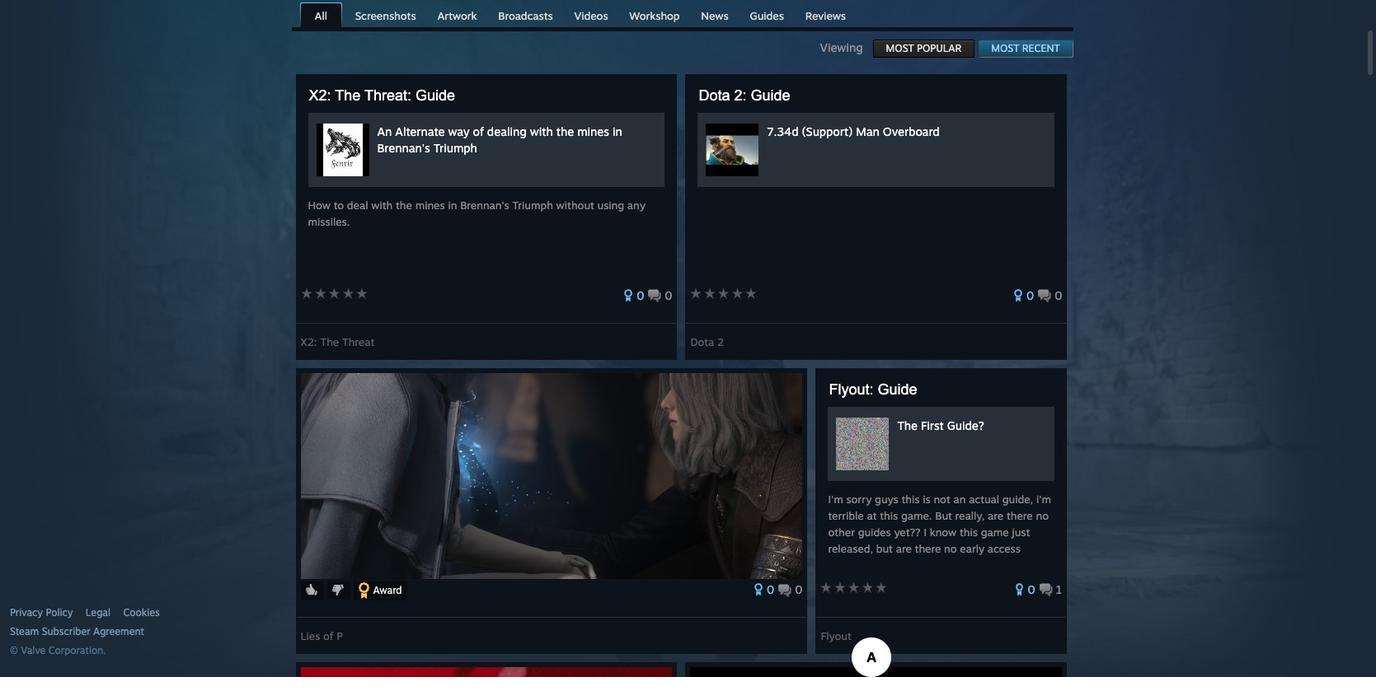 Task type: vqa. For each thing, say whether or not it's contained in the screenshot.
GC Group Chat
no



Task type: locate. For each thing, give the bounding box(es) containing it.
the right deal
[[396, 199, 412, 212]]

1 vertical spatial in
[[448, 199, 457, 212]]

deal
[[347, 199, 368, 212]]

x2: left the threat:
[[309, 87, 331, 104]]

the left the threat:
[[335, 87, 361, 104]]

0 vertical spatial dota
[[699, 87, 730, 104]]

way
[[448, 125, 470, 139]]

dealing
[[487, 125, 527, 139]]

screenshots link
[[347, 3, 424, 26]]

all link
[[300, 2, 342, 29]]

to
[[334, 199, 344, 212]]

agreement
[[93, 626, 144, 638]]

0 vertical spatial no
[[1036, 510, 1049, 523]]

0 horizontal spatial triumph
[[434, 141, 477, 155]]

x2: left threat
[[301, 336, 317, 349]]

are
[[988, 510, 1004, 523], [896, 543, 912, 556]]

0 horizontal spatial with
[[371, 199, 393, 212]]

brennan's
[[377, 141, 430, 155], [460, 199, 509, 212]]

this down guys
[[880, 510, 898, 523]]

0 vertical spatial i
[[924, 526, 927, 539]]

are up game at the bottom right
[[988, 510, 1004, 523]]

1 vertical spatial the
[[320, 336, 339, 349]]

cookies link
[[123, 607, 160, 620]]

just down access
[[1014, 559, 1032, 572]]

guide
[[416, 87, 455, 104], [751, 87, 791, 104], [878, 382, 918, 398]]

1 vertical spatial triumph
[[513, 199, 553, 212]]

recent
[[1022, 42, 1060, 54]]

triumph left without
[[513, 199, 553, 212]]

dota 2: guide
[[699, 87, 791, 104]]

most
[[886, 42, 914, 54], [992, 42, 1020, 54]]

0 horizontal spatial the
[[396, 199, 412, 212]]

popular
[[917, 42, 962, 54]]

0 vertical spatial there
[[1007, 510, 1033, 523]]

1 vertical spatial mines
[[415, 199, 445, 212]]

the left the first
[[898, 419, 918, 433]]

the for threat
[[320, 336, 339, 349]]

screenshots
[[355, 9, 416, 22]]

brennan's down alternate
[[377, 141, 430, 155]]

1 horizontal spatial with
[[530, 125, 553, 139]]

dota left 2:
[[699, 87, 730, 104]]

1 vertical spatial i
[[1008, 559, 1011, 572]]

this down 'really,'
[[960, 526, 978, 539]]

the left threat
[[320, 336, 339, 349]]

game.
[[901, 510, 932, 523]]

triumph down way
[[434, 141, 477, 155]]

legal
[[86, 607, 111, 619]]

early
[[960, 543, 985, 556]]

dota left 2
[[691, 336, 715, 349]]

0 vertical spatial the
[[556, 125, 574, 139]]

0 horizontal spatial brennan's
[[377, 141, 430, 155]]

triumph
[[434, 141, 477, 155], [513, 199, 553, 212]]

most popular
[[886, 42, 962, 54]]

1 vertical spatial brennan's
[[460, 199, 509, 212]]

there up posted
[[915, 543, 941, 556]]

terrible
[[828, 510, 864, 523]]

0 vertical spatial triumph
[[434, 141, 477, 155]]

1 vertical spatial just
[[1014, 559, 1032, 572]]

1 horizontal spatial of
[[473, 125, 484, 139]]

privacy policy
[[10, 607, 73, 619]]

dota
[[699, 87, 730, 104], [691, 336, 715, 349]]

most for most popular
[[886, 42, 914, 54]]

0 horizontal spatial this
[[880, 510, 898, 523]]

1
[[1056, 583, 1063, 597]]

this
[[902, 493, 920, 506], [880, 510, 898, 523], [960, 526, 978, 539]]

0 horizontal spatial most
[[886, 42, 914, 54]]

1 horizontal spatial are
[[988, 510, 1004, 523]]

1 vertical spatial there
[[915, 543, 941, 556]]

mines
[[577, 125, 609, 139], [415, 199, 445, 212]]

1 horizontal spatial no
[[1036, 510, 1049, 523]]

0 vertical spatial brennan's
[[377, 141, 430, 155]]

0 vertical spatial are
[[988, 510, 1004, 523]]

0 horizontal spatial guides
[[858, 526, 891, 539]]

mines right deal
[[415, 199, 445, 212]]

1 horizontal spatial most
[[992, 42, 1020, 54]]

no down i'm
[[1036, 510, 1049, 523]]

with right deal
[[371, 199, 393, 212]]

an
[[377, 125, 392, 139]]

x2: the threat: guide
[[309, 87, 455, 104]]

0 horizontal spatial of
[[323, 630, 334, 643]]

i right "yet??"
[[924, 526, 927, 539]]

1 vertical spatial dota
[[691, 336, 715, 349]]

valve
[[21, 645, 46, 657]]

policy
[[46, 607, 73, 619]]

1 horizontal spatial mines
[[577, 125, 609, 139]]

0 vertical spatial the
[[335, 87, 361, 104]]

1 horizontal spatial i
[[1008, 559, 1011, 572]]

0 vertical spatial guides
[[858, 526, 891, 539]]

artwork
[[437, 9, 477, 22]]

0 vertical spatial mines
[[577, 125, 609, 139]]

that've
[[865, 559, 900, 572]]

most left recent
[[992, 42, 1020, 54]]

in up using
[[613, 125, 623, 139]]

guide,
[[1003, 493, 1034, 506]]

1 vertical spatial no
[[944, 543, 957, 556]]

x2: the threat link
[[301, 330, 375, 349]]

at
[[867, 510, 877, 523]]

mines inside how to deal with the mines in brennan's triumph without using any missiles.
[[415, 199, 445, 212]]

the
[[335, 87, 361, 104], [320, 336, 339, 349], [898, 419, 918, 433]]

the for threat:
[[335, 87, 361, 104]]

0 horizontal spatial in
[[448, 199, 457, 212]]

just
[[1012, 526, 1030, 539], [1014, 559, 1032, 572]]

1 vertical spatial this
[[880, 510, 898, 523]]

in down way
[[448, 199, 457, 212]]

access
[[988, 543, 1021, 556]]

the inside an alternate way of dealing with the mines in brennan's triumph
[[556, 125, 574, 139]]

guide up alternate
[[416, 87, 455, 104]]

1 horizontal spatial this
[[902, 493, 920, 506]]

2 horizontal spatial guide
[[878, 382, 918, 398]]

this left is on the bottom right
[[902, 493, 920, 506]]

1 vertical spatial of
[[323, 630, 334, 643]]

the
[[556, 125, 574, 139], [396, 199, 412, 212]]

with
[[530, 125, 553, 139], [371, 199, 393, 212]]

2
[[718, 336, 724, 349]]

most recent link
[[978, 40, 1073, 58]]

reviews link
[[797, 3, 854, 26]]

how to deal with the mines in brennan's triumph without using any missiles.
[[308, 199, 646, 228]]

privacy policy link
[[10, 607, 73, 620]]

0 vertical spatial just
[[1012, 526, 1030, 539]]

1 most from the left
[[886, 42, 914, 54]]

1 vertical spatial the
[[396, 199, 412, 212]]

1 vertical spatial are
[[896, 543, 912, 556]]

2 horizontal spatial this
[[960, 526, 978, 539]]

1 horizontal spatial in
[[613, 125, 623, 139]]

x2: for x2: the threat
[[301, 336, 317, 349]]

2 most from the left
[[992, 42, 1020, 54]]

cookies
[[123, 607, 160, 619]]

1 vertical spatial with
[[371, 199, 393, 212]]

are down "yet??"
[[896, 543, 912, 556]]

x2:
[[309, 87, 331, 104], [301, 336, 317, 349]]

1 horizontal spatial the
[[556, 125, 574, 139]]

the first guide?
[[898, 419, 985, 433]]

0 vertical spatial x2:
[[309, 87, 331, 104]]

flyout:
[[829, 382, 874, 398]]

there
[[1007, 510, 1033, 523], [915, 543, 941, 556]]

corporation.
[[48, 645, 106, 657]]

know
[[930, 526, 957, 539]]

most left popular at right top
[[886, 42, 914, 54]]

1 horizontal spatial triumph
[[513, 199, 553, 212]]

subscriber
[[42, 626, 90, 638]]

of right way
[[473, 125, 484, 139]]

workshop
[[630, 9, 680, 22]]

1 horizontal spatial brennan's
[[460, 199, 509, 212]]

1 vertical spatial guides
[[940, 559, 973, 572]]

just up access
[[1012, 526, 1030, 539]]

1 vertical spatial x2:
[[301, 336, 317, 349]]

of
[[473, 125, 484, 139], [323, 630, 334, 643]]

dota 2
[[691, 336, 724, 349]]

stupid?
[[828, 576, 865, 589]]

guide right flyout:
[[878, 382, 918, 398]]

guides down early
[[940, 559, 973, 572]]

7.34d (support) man overboard
[[767, 125, 940, 139]]

0 horizontal spatial are
[[896, 543, 912, 556]]

guide right 2:
[[751, 87, 791, 104]]

guides down at
[[858, 526, 891, 539]]

of left p
[[323, 630, 334, 643]]

triumph inside an alternate way of dealing with the mines in brennan's triumph
[[434, 141, 477, 155]]

there down "guide,"
[[1007, 510, 1033, 523]]

0 vertical spatial with
[[530, 125, 553, 139]]

no down know
[[944, 543, 957, 556]]

0 vertical spatial of
[[473, 125, 484, 139]]

0 vertical spatial this
[[902, 493, 920, 506]]

brennan's down an alternate way of dealing with the mines in brennan's triumph
[[460, 199, 509, 212]]

with right dealing
[[530, 125, 553, 139]]

sorry
[[847, 493, 872, 506]]

i'm
[[828, 493, 843, 506]]

award link
[[353, 582, 407, 602]]

0 horizontal spatial mines
[[415, 199, 445, 212]]

actual
[[969, 493, 1000, 506]]

the right dealing
[[556, 125, 574, 139]]

i right 'am'
[[1008, 559, 1011, 572]]

mines up using
[[577, 125, 609, 139]]

0 vertical spatial in
[[613, 125, 623, 139]]



Task type: describe. For each thing, give the bounding box(es) containing it.
or
[[976, 559, 987, 572]]

people
[[828, 559, 862, 572]]

most recent
[[992, 42, 1060, 54]]

lies
[[301, 630, 320, 643]]

triumph inside how to deal with the mines in brennan's triumph without using any missiles.
[[513, 199, 553, 212]]

in inside an alternate way of dealing with the mines in brennan's triumph
[[613, 125, 623, 139]]

alternate
[[395, 125, 445, 139]]

x2: the threat
[[301, 336, 375, 349]]

brennan's inside how to deal with the mines in brennan's triumph without using any missiles.
[[460, 199, 509, 212]]

with inside how to deal with the mines in brennan's triumph without using any missiles.
[[371, 199, 393, 212]]

videos
[[574, 9, 608, 22]]

dota 2 link
[[691, 330, 724, 349]]

brennan's inside an alternate way of dealing with the mines in brennan's triumph
[[377, 141, 430, 155]]

0 horizontal spatial there
[[915, 543, 941, 556]]

broadcasts link
[[490, 3, 561, 26]]

without
[[556, 199, 594, 212]]

lies of p link
[[301, 624, 343, 643]]

an
[[954, 493, 966, 506]]

legal link
[[86, 607, 111, 620]]

yet??
[[894, 526, 921, 539]]

privacy
[[10, 607, 43, 619]]

mines inside an alternate way of dealing with the mines in brennan's triumph
[[577, 125, 609, 139]]

really,
[[956, 510, 985, 523]]

threat:
[[364, 87, 411, 104]]

1 horizontal spatial there
[[1007, 510, 1033, 523]]

0 horizontal spatial i
[[924, 526, 927, 539]]

how
[[308, 199, 331, 212]]

2 vertical spatial the
[[898, 419, 918, 433]]

workshop link
[[621, 3, 688, 26]]

videos link
[[566, 3, 617, 26]]

x2: for x2: the threat: guide
[[309, 87, 331, 104]]

steam
[[10, 626, 39, 638]]

most for most recent
[[992, 42, 1020, 54]]

cookies steam subscriber agreement © valve corporation.
[[10, 607, 160, 657]]

7.34d
[[767, 125, 799, 139]]

viewing
[[820, 40, 873, 54]]

guide?
[[947, 419, 985, 433]]

most popular link
[[873, 40, 975, 58]]

threat
[[342, 336, 375, 349]]

p
[[337, 630, 343, 643]]

2 vertical spatial this
[[960, 526, 978, 539]]

man
[[856, 125, 880, 139]]

but
[[876, 543, 893, 556]]

news
[[701, 9, 729, 22]]

award
[[373, 585, 402, 597]]

in inside how to deal with the mines in brennan's triumph without using any missiles.
[[448, 199, 457, 212]]

not
[[934, 493, 951, 506]]

guys
[[875, 493, 899, 506]]

using
[[598, 199, 624, 212]]

1 horizontal spatial guides
[[940, 559, 973, 572]]

missiles.
[[308, 215, 350, 228]]

reviews
[[805, 9, 846, 22]]

news link
[[693, 3, 737, 26]]

with inside an alternate way of dealing with the mines in brennan's triumph
[[530, 125, 553, 139]]

am
[[990, 559, 1005, 572]]

artwork link
[[429, 3, 485, 26]]

dota for dota 2: guide
[[699, 87, 730, 104]]

of inside an alternate way of dealing with the mines in brennan's triumph
[[473, 125, 484, 139]]

flyout link
[[821, 624, 852, 643]]

the inside how to deal with the mines in brennan's triumph without using any missiles.
[[396, 199, 412, 212]]

0 horizontal spatial guide
[[416, 87, 455, 104]]

guides link
[[742, 3, 792, 26]]

(support)
[[802, 125, 853, 139]]

any
[[627, 199, 646, 212]]

dota for dota 2
[[691, 336, 715, 349]]

broadcasts
[[498, 9, 553, 22]]

overboard
[[883, 125, 940, 139]]

is
[[923, 493, 931, 506]]

i'm sorry guys this is not an actual guide, i'm terrible at this game. but really, are there no other guides yet?? i know this game just released, but are there no early access people that've posted guides or am i just stupid?
[[828, 493, 1052, 589]]

0 horizontal spatial no
[[944, 543, 957, 556]]

all
[[315, 9, 327, 22]]

released,
[[828, 543, 873, 556]]

©
[[10, 645, 18, 657]]

1 horizontal spatial guide
[[751, 87, 791, 104]]

flyout: guide
[[829, 382, 918, 398]]

posted
[[903, 559, 937, 572]]

lies of p
[[301, 630, 343, 643]]

flyout
[[821, 630, 852, 643]]

2:
[[734, 87, 747, 104]]

an alternate way of dealing with the mines in brennan's triumph
[[377, 125, 623, 155]]

other
[[828, 526, 855, 539]]

first
[[921, 419, 944, 433]]

steam subscriber agreement link
[[10, 626, 287, 639]]



